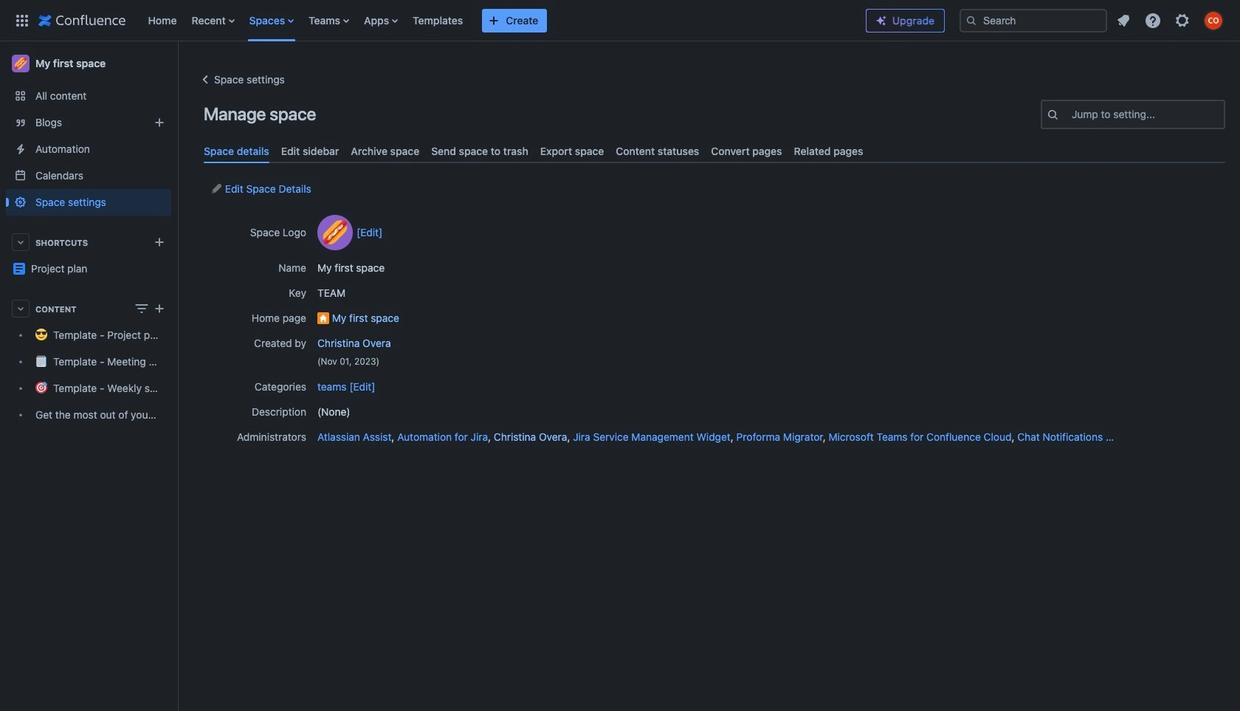 Task type: locate. For each thing, give the bounding box(es) containing it.
space element
[[0, 41, 177, 711]]

appswitcher icon image
[[13, 11, 31, 29]]

confluence image
[[38, 11, 126, 29], [38, 11, 126, 29]]

list
[[141, 0, 854, 41], [1111, 7, 1232, 34]]

collapse sidebar image
[[161, 49, 193, 78]]

main content
[[177, 41, 1241, 56]]

notification icon image
[[1115, 11, 1133, 29]]

premium image
[[876, 15, 888, 27]]

None search field
[[960, 8, 1108, 32]]

banner
[[0, 0, 1241, 44]]

help icon image
[[1145, 11, 1162, 29]]

tab list
[[198, 139, 1232, 163]]

Search settings text field
[[1072, 107, 1075, 122]]

tree inside space element
[[6, 322, 171, 428]]

tree
[[6, 322, 171, 428]]

template - project plan image
[[13, 263, 25, 275]]

settings icon image
[[1174, 11, 1192, 29]]

1 horizontal spatial list
[[1111, 7, 1232, 34]]

0 horizontal spatial list
[[141, 0, 854, 41]]

space logo image
[[318, 215, 353, 250]]

list for premium icon
[[1111, 7, 1232, 34]]

search image
[[966, 14, 978, 26]]



Task type: describe. For each thing, give the bounding box(es) containing it.
global element
[[9, 0, 854, 41]]

edit image
[[210, 183, 222, 195]]

add shortcut image
[[151, 233, 168, 251]]

create image
[[151, 300, 168, 318]]

create a blog image
[[151, 114, 168, 131]]

change view image
[[133, 300, 151, 318]]

list for appswitcher icon at the left top of the page
[[141, 0, 854, 41]]

Search field
[[960, 8, 1108, 32]]



Task type: vqa. For each thing, say whether or not it's contained in the screenshot.
Primary element
no



